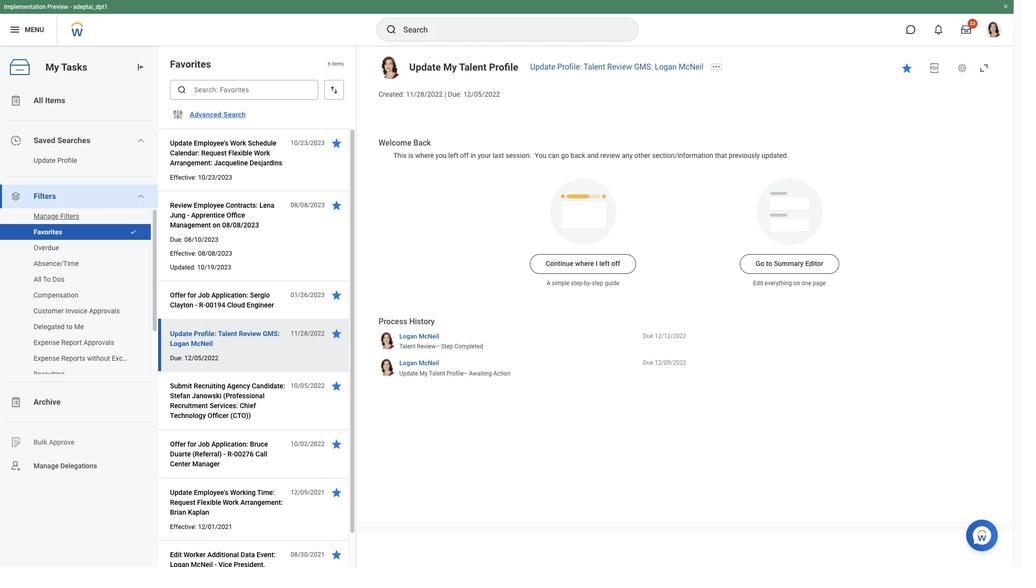 Task type: locate. For each thing, give the bounding box(es) containing it.
2 for from the top
[[187, 441, 196, 449]]

left right you
[[448, 152, 458, 160]]

0 vertical spatial -
[[70, 3, 72, 10]]

10/23/2023 right schedule
[[291, 139, 325, 147]]

to right go
[[766, 260, 772, 268]]

flexible up kaplan
[[197, 499, 221, 507]]

update profile: talent review gms: logan mcneil
[[530, 62, 703, 72], [170, 330, 280, 348]]

0 horizontal spatial favorites
[[34, 228, 62, 236]]

update
[[409, 61, 441, 73], [530, 62, 555, 72], [170, 139, 192, 147], [34, 157, 56, 165], [170, 330, 192, 338], [399, 371, 418, 378], [170, 489, 192, 497]]

update employee's work schedule calendar: request flexible work arrangement: jacqueline desjardins
[[170, 139, 282, 167]]

jung
[[170, 212, 185, 219]]

0 horizontal spatial edit
[[170, 552, 182, 559]]

star image for edit worker additional data event: logan mcneil - vice president
[[331, 550, 343, 561]]

on down apprentice at the top of the page
[[213, 221, 220, 229]]

0 vertical spatial –
[[436, 344, 440, 351]]

12/05/2022 inside process history region
[[655, 360, 686, 367]]

stefan
[[170, 392, 190, 400]]

1 horizontal spatial left
[[599, 260, 610, 268]]

1 vertical spatial filters
[[60, 213, 79, 220]]

12/05/2022 down the update profile: talent review gms: logan mcneil button
[[184, 355, 218, 362]]

1 list from the top
[[0, 89, 158, 478]]

offer up clayton
[[170, 292, 186, 300]]

1 horizontal spatial –
[[464, 371, 468, 378]]

clipboard image inside archive button
[[10, 397, 22, 409]]

1 horizontal spatial favorites
[[170, 58, 211, 70]]

all left items
[[34, 96, 43, 105]]

0 horizontal spatial on
[[213, 221, 220, 229]]

application: up 00276
[[211, 441, 248, 449]]

off left in
[[460, 152, 469, 160]]

0 horizontal spatial profile
[[57, 157, 77, 165]]

request inside the update employee's work schedule calendar: request flexible work arrangement: jacqueline desjardins
[[201, 149, 227, 157]]

employee's up jacqueline
[[194, 139, 228, 147]]

job up 00194
[[198, 292, 210, 300]]

arrangement: inside the update employee's work schedule calendar: request flexible work arrangement: jacqueline desjardins
[[170, 159, 212, 167]]

1 horizontal spatial edit
[[753, 280, 763, 287]]

history
[[409, 318, 435, 327]]

1 horizontal spatial to
[[766, 260, 772, 268]]

item list element
[[158, 45, 357, 568]]

1 vertical spatial employee's
[[194, 489, 228, 497]]

1 effective: from the top
[[170, 174, 196, 181]]

1 vertical spatial gms:
[[263, 330, 280, 338]]

0 vertical spatial on
[[213, 221, 220, 229]]

2 application: from the top
[[211, 441, 248, 449]]

0 vertical spatial approvals
[[89, 307, 120, 315]]

to
[[766, 260, 772, 268], [66, 323, 72, 331]]

12/05/2022 down update my talent profile
[[463, 90, 500, 98]]

office
[[226, 212, 245, 219]]

0 vertical spatial recruiting
[[34, 371, 65, 379]]

menu banner
[[0, 0, 1014, 45]]

1 horizontal spatial r-
[[227, 451, 234, 459]]

profile inside process history region
[[447, 371, 464, 378]]

invoice
[[65, 307, 87, 315]]

1 employee's from the top
[[194, 139, 228, 147]]

offer
[[170, 292, 186, 300], [170, 441, 186, 449]]

due: down management
[[170, 236, 183, 244]]

0 vertical spatial effective:
[[170, 174, 196, 181]]

– left step
[[436, 344, 440, 351]]

absence/time
[[34, 260, 79, 268]]

1 logan mcneil button from the top
[[399, 333, 439, 341]]

0 vertical spatial edit
[[753, 280, 763, 287]]

2 expense from the top
[[34, 355, 60, 363]]

due down the due 12/12/2022 on the bottom
[[643, 360, 653, 367]]

1 horizontal spatial recruiting
[[194, 383, 225, 390]]

expense down delegated
[[34, 339, 60, 347]]

2 horizontal spatial -
[[215, 561, 217, 568]]

expense reports without exceptions
[[34, 355, 146, 363]]

clipboard image for all items
[[10, 95, 22, 107]]

where left i
[[575, 260, 594, 268]]

clayton
[[170, 301, 193, 309]]

2 job from the top
[[198, 441, 210, 449]]

recruiting up the archive
[[34, 371, 65, 379]]

3 star image from the top
[[331, 381, 343, 392]]

employee's for request
[[194, 139, 228, 147]]

1 for from the top
[[187, 292, 196, 300]]

application: up cloud
[[211, 292, 248, 300]]

1 due from the top
[[643, 333, 653, 340]]

application: inside offer for job application: sergio clayton ‎- r-00194 cloud engineer
[[211, 292, 248, 300]]

arrangement: down "time:"
[[240, 499, 283, 507]]

1 vertical spatial logan mcneil button
[[399, 360, 439, 368]]

chevron down image for filters
[[137, 193, 145, 201]]

1 horizontal spatial ‎-
[[223, 451, 226, 459]]

sergio
[[250, 292, 270, 300]]

0 vertical spatial offer
[[170, 292, 186, 300]]

items
[[45, 96, 65, 105]]

my inside process history region
[[420, 371, 428, 378]]

11/28/2022 left | on the left top of the page
[[406, 90, 443, 98]]

in
[[470, 152, 476, 160]]

11/28/2022 down 01/26/2023
[[291, 330, 325, 338]]

1 vertical spatial flexible
[[197, 499, 221, 507]]

recruiting up the janowski
[[194, 383, 225, 390]]

logan mcneil button down 'talent review – step completed'
[[399, 360, 439, 368]]

flexible
[[228, 149, 252, 157], [197, 499, 221, 507]]

1 vertical spatial 11/28/2022
[[291, 330, 325, 338]]

1 vertical spatial all
[[34, 276, 41, 284]]

r- right clayton
[[199, 301, 206, 309]]

0 vertical spatial all
[[34, 96, 43, 105]]

mcneil inside update profile: talent review gms: logan mcneil
[[191, 340, 213, 348]]

08/08/2023 right 'lena'
[[291, 202, 325, 209]]

expense inside button
[[34, 339, 60, 347]]

transformation import image
[[135, 62, 145, 72]]

- up management
[[187, 212, 189, 219]]

employee's up kaplan
[[194, 489, 228, 497]]

clipboard image inside all items button
[[10, 95, 22, 107]]

1 vertical spatial application:
[[211, 441, 248, 449]]

review
[[607, 62, 632, 72], [170, 202, 192, 210], [239, 330, 261, 338], [417, 344, 436, 351]]

chevron down image inside filters dropdown button
[[137, 193, 145, 201]]

0 vertical spatial job
[[198, 292, 210, 300]]

0 vertical spatial work
[[230, 139, 246, 147]]

0 horizontal spatial left
[[448, 152, 458, 160]]

r- right (referral)
[[227, 451, 234, 459]]

request up jacqueline
[[201, 149, 227, 157]]

1 vertical spatial favorites
[[34, 228, 62, 236]]

update down saved
[[34, 157, 56, 165]]

1 job from the top
[[198, 292, 210, 300]]

flexible up jacqueline
[[228, 149, 252, 157]]

08/08/2023 inside review employee contracts: lena jung - apprentice office management on 08/08/2023
[[222, 221, 259, 229]]

for up 'duarte'
[[187, 441, 196, 449]]

1 horizontal spatial update profile: talent review gms: logan mcneil
[[530, 62, 703, 72]]

– left awaiting
[[464, 371, 468, 378]]

‎- inside offer for job application: bruce duarte (referral) ‎- r-00276 call center manager
[[223, 451, 226, 459]]

favorites
[[170, 58, 211, 70], [34, 228, 62, 236]]

1 horizontal spatial on
[[793, 280, 800, 287]]

implementation preview -   adeptai_dpt1
[[4, 3, 108, 10]]

1 horizontal spatial flexible
[[228, 149, 252, 157]]

bruce
[[250, 441, 268, 449]]

favorites up search icon
[[170, 58, 211, 70]]

manage for manage filters
[[34, 213, 59, 220]]

0 horizontal spatial recruiting
[[34, 371, 65, 379]]

0 horizontal spatial update profile: talent review gms: logan mcneil
[[170, 330, 280, 348]]

star image
[[901, 62, 913, 74], [331, 137, 343, 149], [331, 328, 343, 340], [331, 439, 343, 451]]

1 expense from the top
[[34, 339, 60, 347]]

this
[[393, 152, 407, 160]]

2 clipboard image from the top
[[10, 397, 22, 409]]

update up "due: 12/05/2022"
[[170, 330, 192, 338]]

approvals for customer invoice approvals
[[89, 307, 120, 315]]

arrangement: down calendar:
[[170, 159, 212, 167]]

submit recruiting agency candidate: stefan janowski (professional recruitment services: chief technology officer (cto))
[[170, 383, 285, 420]]

recruiting button
[[0, 367, 141, 383]]

1 horizontal spatial gms:
[[634, 62, 653, 72]]

talent
[[459, 61, 487, 73], [584, 62, 605, 72], [218, 330, 237, 338], [399, 344, 416, 351], [429, 371, 445, 378]]

off
[[460, 152, 469, 160], [611, 260, 620, 268]]

1 vertical spatial due
[[643, 360, 653, 367]]

check image
[[130, 229, 137, 236]]

favorites inside button
[[34, 228, 62, 236]]

1 manage from the top
[[34, 213, 59, 220]]

to for summary
[[766, 260, 772, 268]]

star image for due: 12/05/2022
[[331, 328, 343, 340]]

delegations
[[60, 462, 97, 470]]

employee's inside update employee's working time: request flexible work arrangement: brian kaplan
[[194, 489, 228, 497]]

request up brian
[[170, 499, 195, 507]]

1 vertical spatial update profile: talent review gms: logan mcneil
[[170, 330, 280, 348]]

‎- right clayton
[[195, 301, 197, 309]]

justify image
[[9, 24, 21, 36]]

expense inside button
[[34, 355, 60, 363]]

1 horizontal spatial arrangement:
[[240, 499, 283, 507]]

- right the preview
[[70, 3, 72, 10]]

0 horizontal spatial 12/05/2022
[[184, 355, 218, 362]]

flexible inside the update employee's work schedule calendar: request flexible work arrangement: jacqueline desjardins
[[228, 149, 252, 157]]

edit inside edit worker additional data event: logan mcneil - vice president
[[170, 552, 182, 559]]

filters up favorites button
[[60, 213, 79, 220]]

for up clayton
[[187, 292, 196, 300]]

gms:
[[634, 62, 653, 72], [263, 330, 280, 338]]

lena
[[259, 202, 275, 210]]

effective: for update employee's work schedule calendar: request flexible work arrangement: jacqueline desjardins
[[170, 174, 196, 181]]

manage up favorites button
[[34, 213, 59, 220]]

job inside offer for job application: sergio clayton ‎- r-00194 cloud engineer
[[198, 292, 210, 300]]

00276
[[234, 451, 254, 459]]

1 vertical spatial approvals
[[84, 339, 114, 347]]

0 horizontal spatial r-
[[199, 301, 206, 309]]

‎-
[[195, 301, 197, 309], [223, 451, 226, 459]]

0 horizontal spatial gms:
[[263, 330, 280, 338]]

work down schedule
[[254, 149, 270, 157]]

0 horizontal spatial -
[[70, 3, 72, 10]]

0 horizontal spatial filters
[[34, 192, 56, 201]]

2 vertical spatial due:
[[170, 355, 183, 362]]

1 offer from the top
[[170, 292, 186, 300]]

clipboard image left the archive
[[10, 397, 22, 409]]

for inside offer for job application: bruce duarte (referral) ‎- r-00276 call center manager
[[187, 441, 196, 449]]

- inside menu banner
[[70, 3, 72, 10]]

due 12/12/2022
[[643, 333, 686, 340]]

where down the back on the left top of page
[[415, 152, 434, 160]]

edit left 'worker'
[[170, 552, 182, 559]]

for inside offer for job application: sergio clayton ‎- r-00194 cloud engineer
[[187, 292, 196, 300]]

overdue button
[[0, 240, 141, 256]]

update up brian
[[170, 489, 192, 497]]

job inside offer for job application: bruce duarte (referral) ‎- r-00276 call center manager
[[198, 441, 210, 449]]

0 vertical spatial filters
[[34, 192, 56, 201]]

1 vertical spatial to
[[66, 323, 72, 331]]

1 vertical spatial job
[[198, 441, 210, 449]]

where inside button
[[575, 260, 594, 268]]

logan mcneil
[[399, 333, 439, 340], [399, 360, 439, 367]]

my left 'tasks'
[[45, 61, 59, 73]]

all left to on the top left of page
[[34, 276, 41, 284]]

offer for offer for job application: bruce duarte (referral) ‎- r-00276 call center manager
[[170, 441, 186, 449]]

review inside button
[[239, 330, 261, 338]]

job for ‎-
[[198, 292, 210, 300]]

‎- right (referral)
[[223, 451, 226, 459]]

2 offer from the top
[[170, 441, 186, 449]]

-
[[70, 3, 72, 10], [187, 212, 189, 219], [215, 561, 217, 568]]

search image
[[386, 24, 397, 36]]

expense
[[34, 339, 60, 347], [34, 355, 60, 363]]

can go
[[548, 152, 569, 160]]

2 chevron down image from the top
[[137, 193, 145, 201]]

review employee contracts: lena jung - apprentice office management on 08/08/2023 button
[[170, 200, 285, 231]]

2 vertical spatial 08/08/2023
[[198, 250, 232, 258]]

0 vertical spatial for
[[187, 292, 196, 300]]

everything
[[765, 280, 792, 287]]

update employee's working time: request flexible work arrangement: brian kaplan
[[170, 489, 283, 517]]

filters button
[[0, 185, 158, 209]]

0 vertical spatial ‎-
[[195, 301, 197, 309]]

2 due from the top
[[643, 360, 653, 367]]

0 vertical spatial to
[[766, 260, 772, 268]]

review inside process history region
[[417, 344, 436, 351]]

all for all items
[[34, 96, 43, 105]]

1 vertical spatial chevron down image
[[137, 193, 145, 201]]

my down 'talent review – step completed'
[[420, 371, 428, 378]]

r-
[[199, 301, 206, 309], [227, 451, 234, 459]]

update profile
[[34, 157, 77, 165]]

due: right | on the left top of the page
[[448, 90, 462, 98]]

gear image
[[957, 63, 967, 73]]

1 vertical spatial for
[[187, 441, 196, 449]]

1 vertical spatial work
[[254, 149, 270, 157]]

effective: up updated:
[[170, 250, 196, 258]]

all for all to dos
[[34, 276, 41, 284]]

due: for review employee contracts: lena jung - apprentice office management on 08/08/2023
[[170, 236, 183, 244]]

1 chevron down image from the top
[[137, 137, 145, 145]]

profile for update my talent profile
[[489, 61, 518, 73]]

list containing manage filters
[[0, 209, 158, 383]]

effective: down calendar:
[[170, 174, 196, 181]]

1 application: from the top
[[211, 292, 248, 300]]

clipboard image for archive
[[10, 397, 22, 409]]

1 vertical spatial expense
[[34, 355, 60, 363]]

1 horizontal spatial off
[[611, 260, 620, 268]]

2 employee's from the top
[[194, 489, 228, 497]]

effective: down brian
[[170, 524, 196, 531]]

3 effective: from the top
[[170, 524, 196, 531]]

approvals inside customer invoice approvals button
[[89, 307, 120, 315]]

work
[[230, 139, 246, 147], [254, 149, 270, 157], [223, 499, 239, 507]]

logan
[[655, 62, 677, 72], [399, 333, 417, 340], [170, 340, 189, 348], [399, 360, 417, 367], [170, 561, 189, 568]]

update down 'talent review – step completed'
[[399, 371, 418, 378]]

update up calendar:
[[170, 139, 192, 147]]

clipboard image
[[10, 95, 22, 107], [10, 397, 22, 409]]

1 vertical spatial r-
[[227, 451, 234, 459]]

1 clipboard image from the top
[[10, 95, 22, 107]]

call
[[255, 451, 267, 459]]

chevron down image
[[137, 137, 145, 145], [137, 193, 145, 201]]

offer up 'duarte'
[[170, 441, 186, 449]]

1 vertical spatial clipboard image
[[10, 397, 22, 409]]

profile down search workday search box
[[489, 61, 518, 73]]

offer inside offer for job application: bruce duarte (referral) ‎- r-00276 call center manager
[[170, 441, 186, 449]]

logan mcneil down history
[[399, 333, 439, 340]]

10/23/2023 down jacqueline
[[198, 174, 232, 181]]

manage inside "link"
[[34, 462, 59, 470]]

0 vertical spatial profile
[[489, 61, 518, 73]]

on inside review employee contracts: lena jung - apprentice office management on 08/08/2023
[[213, 221, 220, 229]]

0 vertical spatial favorites
[[170, 58, 211, 70]]

request inside update employee's working time: request flexible work arrangement: brian kaplan
[[170, 499, 195, 507]]

2 logan mcneil button from the top
[[399, 360, 439, 368]]

0 horizontal spatial ‎-
[[195, 301, 197, 309]]

expense left reports
[[34, 355, 60, 363]]

approvals inside expense report approvals button
[[84, 339, 114, 347]]

logan mcneil button
[[399, 333, 439, 341], [399, 360, 439, 368]]

employee's photo (logan mcneil) image
[[379, 56, 401, 79]]

0 vertical spatial logan mcneil button
[[399, 333, 439, 341]]

application: inside offer for job application: bruce duarte (referral) ‎- r-00276 call center manager
[[211, 441, 248, 449]]

employee's inside the update employee's work schedule calendar: request flexible work arrangement: jacqueline desjardins
[[194, 139, 228, 147]]

update inside list
[[34, 157, 56, 165]]

step
[[441, 344, 453, 351]]

2 effective: from the top
[[170, 250, 196, 258]]

2 vertical spatial effective:
[[170, 524, 196, 531]]

star image
[[331, 200, 343, 212], [331, 290, 343, 301], [331, 381, 343, 392], [331, 487, 343, 499], [331, 550, 343, 561]]

1 vertical spatial offer
[[170, 441, 186, 449]]

12/05/2022 inside item list element
[[184, 355, 218, 362]]

technology
[[170, 412, 206, 420]]

2 vertical spatial -
[[215, 561, 217, 568]]

gms: inside button
[[263, 330, 280, 338]]

favorites up 'overdue'
[[34, 228, 62, 236]]

preview
[[47, 3, 68, 10]]

logan mcneil down 'talent review – step completed'
[[399, 360, 439, 367]]

you
[[436, 152, 447, 160]]

edit down go
[[753, 280, 763, 287]]

2 horizontal spatial profile
[[489, 61, 518, 73]]

0 vertical spatial clipboard image
[[10, 95, 22, 107]]

effective: 12/01/2021
[[170, 524, 232, 531]]

offer inside offer for job application: sergio clayton ‎- r-00194 cloud engineer
[[170, 292, 186, 300]]

tasks
[[61, 61, 87, 73]]

offer for offer for job application: sergio clayton ‎- r-00194 cloud engineer
[[170, 292, 186, 300]]

0 vertical spatial 11/28/2022
[[406, 90, 443, 98]]

due left 12/12/2022
[[643, 333, 653, 340]]

filters inside button
[[60, 213, 79, 220]]

0 vertical spatial left
[[448, 152, 458, 160]]

awaiting
[[469, 371, 492, 378]]

0 vertical spatial application:
[[211, 292, 248, 300]]

1 vertical spatial on
[[793, 280, 800, 287]]

manage filters
[[34, 213, 79, 220]]

clipboard image left all items
[[10, 95, 22, 107]]

a simple step-by-step guide
[[547, 280, 619, 287]]

approvals right invoice
[[89, 307, 120, 315]]

12/09/2021
[[291, 489, 325, 497]]

08/08/2023
[[291, 202, 325, 209], [222, 221, 259, 229], [198, 250, 232, 258]]

profile down saved searches
[[57, 157, 77, 165]]

customer invoice approvals button
[[0, 303, 141, 319]]

rename image
[[10, 437, 22, 449]]

logan mcneil button down history
[[399, 333, 439, 341]]

for for duarte
[[187, 441, 196, 449]]

12/12/2022
[[655, 333, 686, 340]]

5 star image from the top
[[331, 550, 343, 561]]

1 vertical spatial logan mcneil
[[399, 360, 439, 367]]

2 star image from the top
[[331, 290, 343, 301]]

job up (referral)
[[198, 441, 210, 449]]

due: up submit
[[170, 355, 183, 362]]

- inside review employee contracts: lena jung - apprentice office management on 08/08/2023
[[187, 212, 189, 219]]

2 logan mcneil from the top
[[399, 360, 439, 367]]

0 vertical spatial off
[[460, 152, 469, 160]]

work down working
[[223, 499, 239, 507]]

0 vertical spatial update profile: talent review gms: logan mcneil
[[530, 62, 703, 72]]

2 horizontal spatial 12/05/2022
[[655, 360, 686, 367]]

off inside continue where i left off button
[[611, 260, 620, 268]]

manage down bulk
[[34, 462, 59, 470]]

1 horizontal spatial 11/28/2022
[[406, 90, 443, 98]]

1 horizontal spatial -
[[187, 212, 189, 219]]

- left vice
[[215, 561, 217, 568]]

0 vertical spatial manage
[[34, 213, 59, 220]]

08/08/2023 down office
[[222, 221, 259, 229]]

08/08/2023 up the '10/19/2023'
[[198, 250, 232, 258]]

services:
[[210, 402, 238, 410]]

to left me
[[66, 323, 72, 331]]

12/05/2022
[[463, 90, 500, 98], [184, 355, 218, 362], [655, 360, 686, 367]]

clock check image
[[10, 135, 22, 147]]

dos
[[53, 276, 65, 284]]

12/05/2022 down 12/12/2022
[[655, 360, 686, 367]]

employee's
[[194, 139, 228, 147], [194, 489, 228, 497]]

1 vertical spatial request
[[170, 499, 195, 507]]

1 vertical spatial off
[[611, 260, 620, 268]]

list
[[0, 89, 158, 478], [0, 209, 158, 383]]

1 vertical spatial where
[[575, 260, 594, 268]]

manage inside button
[[34, 213, 59, 220]]

2 manage from the top
[[34, 462, 59, 470]]

1 vertical spatial arrangement:
[[240, 499, 283, 507]]

1 horizontal spatial profile
[[447, 371, 464, 378]]

1 vertical spatial due:
[[170, 236, 183, 244]]

report
[[61, 339, 82, 347]]

profile left awaiting
[[447, 371, 464, 378]]

off right i
[[611, 260, 620, 268]]

left
[[448, 152, 458, 160], [599, 260, 610, 268]]

left right i
[[599, 260, 610, 268]]

1 logan mcneil from the top
[[399, 333, 439, 340]]

0 vertical spatial expense
[[34, 339, 60, 347]]

1 vertical spatial profile
[[57, 157, 77, 165]]

your
[[478, 152, 491, 160]]

my up | on the left top of the page
[[443, 61, 457, 73]]

0 vertical spatial 08/08/2023
[[291, 202, 325, 209]]

left inside welcome back this is where you left off in your last session.  you can go back and review any other section/information that previously updated.
[[448, 152, 458, 160]]

2 all from the top
[[34, 276, 41, 284]]

arrangement:
[[170, 159, 212, 167], [240, 499, 283, 507]]

on left one
[[793, 280, 800, 287]]

update inside process history region
[[399, 371, 418, 378]]

1 horizontal spatial my
[[420, 371, 428, 378]]

1 vertical spatial ‎-
[[223, 451, 226, 459]]

my
[[45, 61, 59, 73], [443, 61, 457, 73], [420, 371, 428, 378]]

apprentice
[[191, 212, 225, 219]]

for for clayton
[[187, 292, 196, 300]]

work up jacqueline
[[230, 139, 246, 147]]

filters up manage filters
[[34, 192, 56, 201]]

approvals up without
[[84, 339, 114, 347]]

2 vertical spatial work
[[223, 499, 239, 507]]

offer for job application: bruce duarte (referral) ‎- r-00276 call center manager
[[170, 441, 268, 469]]

2 list from the top
[[0, 209, 158, 383]]

update employee's working time: request flexible work arrangement: brian kaplan button
[[170, 487, 285, 519]]

process history
[[379, 318, 435, 327]]

to inside list
[[66, 323, 72, 331]]

1 all from the top
[[34, 96, 43, 105]]

0 vertical spatial arrangement:
[[170, 159, 212, 167]]



Task type: describe. For each thing, give the bounding box(es) containing it.
action
[[493, 371, 510, 378]]

last
[[493, 152, 504, 160]]

notifications large image
[[934, 25, 944, 35]]

customer invoice approvals
[[34, 307, 120, 315]]

filters inside dropdown button
[[34, 192, 56, 201]]

update profile: talent review gms: logan mcneil button
[[170, 328, 285, 350]]

Search: Favorites text field
[[170, 80, 318, 100]]

update inside update employee's working time: request flexible work arrangement: brian kaplan
[[170, 489, 192, 497]]

12/05/2022 for due 12/05/2022
[[655, 360, 686, 367]]

management
[[170, 221, 211, 229]]

11/28/2022 inside item list element
[[291, 330, 325, 338]]

manage delegations
[[34, 462, 97, 470]]

0 vertical spatial gms:
[[634, 62, 653, 72]]

mcneil inside edit worker additional data event: logan mcneil - vice president
[[191, 561, 213, 568]]

guide
[[605, 280, 619, 287]]

approvals for expense report approvals
[[84, 339, 114, 347]]

profile: inside button
[[194, 330, 216, 338]]

welcome back this is where you left off in your last session.  you can go back and review any other section/information that previously updated.
[[379, 138, 789, 160]]

process history region
[[379, 317, 686, 382]]

list containing all items
[[0, 89, 158, 478]]

logan mcneil button for review
[[399, 333, 439, 341]]

due: for update profile: talent review gms: logan mcneil
[[170, 355, 183, 362]]

event:
[[257, 552, 276, 559]]

update profile: talent review gms: logan mcneil inside button
[[170, 330, 280, 348]]

10/19/2023
[[197, 264, 231, 271]]

calendar:
[[170, 149, 200, 157]]

sort image
[[329, 85, 339, 95]]

archive
[[34, 398, 61, 407]]

my tasks element
[[0, 45, 158, 568]]

items
[[332, 61, 344, 67]]

all items button
[[0, 89, 158, 113]]

edit worker additional data event: logan mcneil - vice president
[[170, 552, 276, 568]]

1 horizontal spatial 12/05/2022
[[463, 90, 500, 98]]

profile logan mcneil image
[[986, 22, 1002, 40]]

saved searches
[[34, 136, 90, 145]]

logan mcneil for review
[[399, 333, 439, 340]]

star image for offer for job application: sergio clayton ‎- r-00194 cloud engineer
[[331, 290, 343, 301]]

4 star image from the top
[[331, 487, 343, 499]]

advanced
[[190, 111, 222, 119]]

expense for expense report approvals
[[34, 339, 60, 347]]

logan mcneil button for my
[[399, 360, 439, 368]]

effective: for update employee's working time: request flexible work arrangement: brian kaplan
[[170, 524, 196, 531]]

section/information
[[652, 152, 713, 160]]

33 button
[[955, 19, 978, 41]]

bulk
[[34, 439, 47, 447]]

submit recruiting agency candidate: stefan janowski (professional recruitment services: chief technology officer (cto)) button
[[170, 381, 285, 422]]

user plus image
[[10, 461, 22, 473]]

close environment banner image
[[1003, 3, 1009, 9]]

8
[[328, 61, 330, 67]]

all to dos button
[[0, 272, 141, 288]]

update inside the update employee's work schedule calendar: request flexible work arrangement: jacqueline desjardins
[[170, 139, 192, 147]]

fullscreen image
[[978, 62, 990, 74]]

r- inside offer for job application: sergio clayton ‎- r-00194 cloud engineer
[[199, 301, 206, 309]]

to for me
[[66, 323, 72, 331]]

- inside edit worker additional data event: logan mcneil - vice president
[[215, 561, 217, 568]]

update profile: talent review gms: logan mcneil link
[[530, 62, 703, 72]]

completed
[[454, 344, 483, 351]]

my inside my tasks element
[[45, 61, 59, 73]]

search
[[223, 111, 246, 119]]

brian
[[170, 509, 186, 517]]

is
[[408, 152, 414, 160]]

delegated
[[34, 323, 65, 331]]

offer for job application: sergio clayton ‎- r-00194 cloud engineer
[[170, 292, 274, 309]]

go
[[756, 260, 764, 268]]

talent inside the update profile: talent review gms: logan mcneil button
[[218, 330, 237, 338]]

customer
[[34, 307, 64, 315]]

reports
[[61, 355, 85, 363]]

1 horizontal spatial 10/23/2023
[[291, 139, 325, 147]]

center
[[170, 461, 191, 469]]

edit worker additional data event: logan mcneil - vice president button
[[170, 550, 285, 568]]

my for update my talent profile – awaiting action
[[420, 371, 428, 378]]

due for due 12/12/2022
[[643, 333, 653, 340]]

back
[[413, 138, 431, 148]]

created: 11/28/2022 | due: 12/05/2022
[[379, 90, 500, 98]]

recruiting inside 'submit recruiting agency candidate: stefan janowski (professional recruitment services: chief technology officer (cto))'
[[194, 383, 225, 390]]

updated: 10/19/2023
[[170, 264, 231, 271]]

delegated to me button
[[0, 319, 141, 335]]

12/05/2022 for due: 12/05/2022
[[184, 355, 218, 362]]

my for update my talent profile
[[443, 61, 457, 73]]

left inside button
[[599, 260, 610, 268]]

implementation
[[4, 3, 46, 10]]

favorites inside item list element
[[170, 58, 211, 70]]

star image for submit recruiting agency candidate: stefan janowski (professional recruitment services: chief technology officer (cto))
[[331, 381, 343, 392]]

0 vertical spatial due:
[[448, 90, 462, 98]]

welcome
[[379, 138, 411, 148]]

due for due 12/05/2022
[[643, 360, 653, 367]]

cloud
[[227, 301, 245, 309]]

recruiting inside list
[[34, 371, 65, 379]]

profile inside button
[[57, 157, 77, 165]]

inbox large image
[[961, 25, 971, 35]]

manage filters button
[[0, 209, 141, 224]]

one
[[802, 280, 811, 287]]

00194
[[206, 301, 225, 309]]

job for (referral)
[[198, 441, 210, 449]]

edit everything on one page
[[753, 280, 826, 287]]

where inside welcome back this is where you left off in your last session.  you can go back and review any other section/information that previously updated.
[[415, 152, 434, 160]]

view printable version (pdf) image
[[929, 62, 941, 74]]

1 horizontal spatial profile:
[[557, 62, 582, 72]]

absence/time button
[[0, 256, 141, 272]]

1 star image from the top
[[331, 200, 343, 212]]

additional
[[207, 552, 239, 559]]

saved
[[34, 136, 55, 145]]

go to summary editor button
[[740, 255, 839, 275]]

officer
[[208, 412, 229, 420]]

offer for job application: sergio clayton ‎- r-00194 cloud engineer button
[[170, 290, 285, 311]]

employee's for flexible
[[194, 489, 228, 497]]

work inside update employee's working time: request flexible work arrangement: brian kaplan
[[223, 499, 239, 507]]

approve
[[49, 439, 74, 447]]

configure image
[[172, 109, 184, 121]]

overdue
[[34, 244, 59, 252]]

archive button
[[0, 391, 158, 415]]

that previously
[[715, 152, 760, 160]]

engineer
[[247, 301, 274, 309]]

1 vertical spatial –
[[464, 371, 468, 378]]

vice
[[218, 561, 232, 568]]

step
[[592, 280, 603, 287]]

logan inside edit worker additional data event: logan mcneil - vice president
[[170, 561, 189, 568]]

flexible inside update employee's working time: request flexible work arrangement: brian kaplan
[[197, 499, 221, 507]]

agency
[[227, 383, 250, 390]]

8 items
[[328, 61, 344, 67]]

menu
[[25, 26, 44, 33]]

summary
[[774, 260, 804, 268]]

review inside review employee contracts: lena jung - apprentice office management on 08/08/2023
[[170, 202, 192, 210]]

search image
[[177, 85, 187, 95]]

edit for edit worker additional data event: logan mcneil - vice president
[[170, 552, 182, 559]]

application: for 00276
[[211, 441, 248, 449]]

update up "created: 11/28/2022 | due: 12/05/2022"
[[409, 61, 441, 73]]

update down search workday search box
[[530, 62, 555, 72]]

update profile button
[[0, 153, 148, 169]]

profile for update my talent profile – awaiting action
[[447, 371, 464, 378]]

|
[[445, 90, 446, 98]]

star image for 10/02/2022
[[331, 439, 343, 451]]

Search Workday  search field
[[403, 19, 618, 41]]

offer for job application: bruce duarte (referral) ‎- r-00276 call center manager button
[[170, 439, 285, 471]]

arrangement: inside update employee's working time: request flexible work arrangement: brian kaplan
[[240, 499, 283, 507]]

recruitment
[[170, 402, 208, 410]]

‎- inside offer for job application: sergio clayton ‎- r-00194 cloud engineer
[[195, 301, 197, 309]]

searches
[[57, 136, 90, 145]]

edit for edit everything on one page
[[753, 280, 763, 287]]

manage for manage delegations
[[34, 462, 59, 470]]

01/26/2023
[[291, 292, 325, 299]]

to
[[43, 276, 51, 284]]

expense report approvals button
[[0, 335, 141, 351]]

application: for cloud
[[211, 292, 248, 300]]

adeptai_dpt1
[[73, 3, 108, 10]]

desjardins
[[250, 159, 282, 167]]

0 horizontal spatial –
[[436, 344, 440, 351]]

duarte
[[170, 451, 191, 459]]

expense report approvals
[[34, 339, 114, 347]]

expense for expense reports without exceptions
[[34, 355, 60, 363]]

by-
[[584, 280, 592, 287]]

working
[[230, 489, 256, 497]]

updated.
[[762, 152, 789, 160]]

perspective image
[[10, 191, 22, 203]]

1 vertical spatial 10/23/2023
[[198, 174, 232, 181]]

off inside welcome back this is where you left off in your last session.  you can go back and review any other section/information that previously updated.
[[460, 152, 469, 160]]

manager
[[192, 461, 220, 469]]

bulk approve
[[34, 439, 74, 447]]

chevron down image for saved searches
[[137, 137, 145, 145]]

go to summary editor
[[756, 260, 823, 268]]

logan mcneil for my
[[399, 360, 439, 367]]

update employee's work schedule calendar: request flexible work arrangement: jacqueline desjardins button
[[170, 137, 285, 169]]

star image for effective: 10/23/2023
[[331, 137, 343, 149]]

r- inside offer for job application: bruce duarte (referral) ‎- r-00276 call center manager
[[227, 451, 234, 459]]



Task type: vqa. For each thing, say whether or not it's contained in the screenshot.


